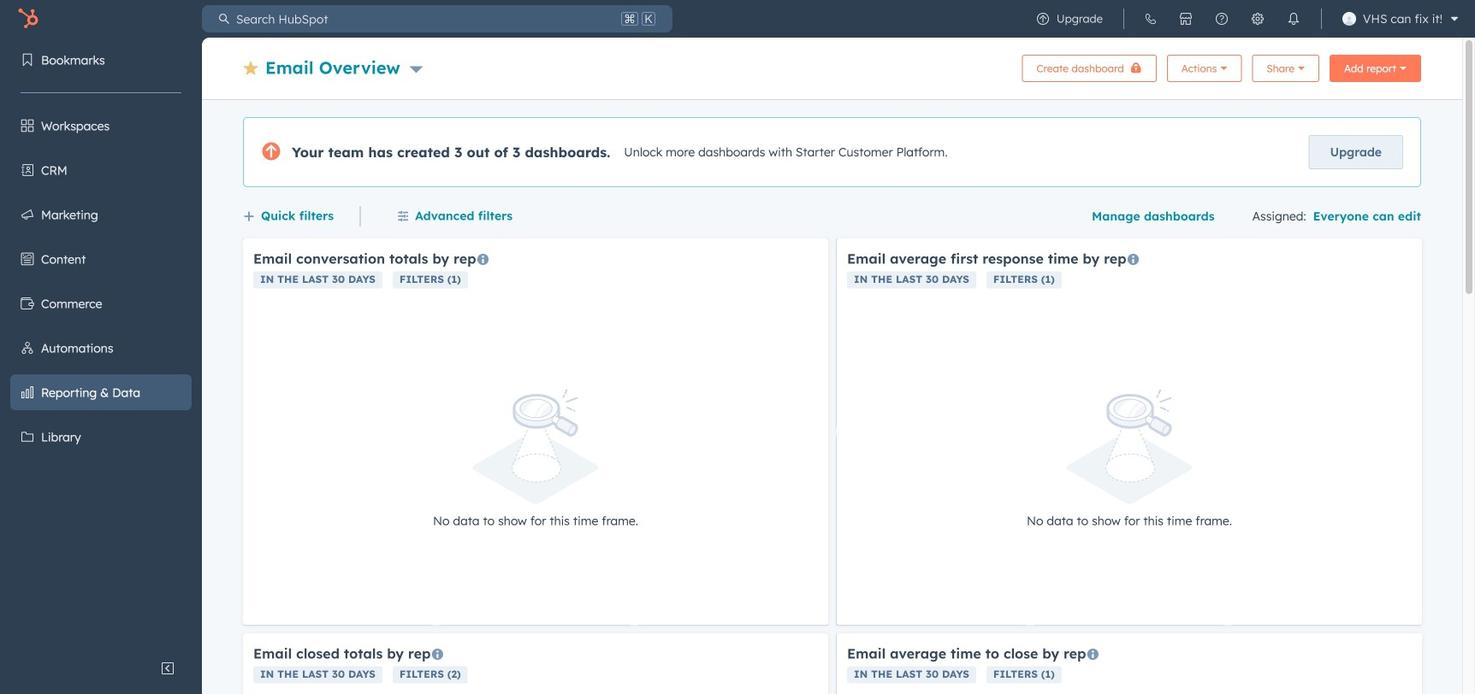 Task type: locate. For each thing, give the bounding box(es) containing it.
email average first response time by rep element
[[837, 239, 1422, 626]]

menu
[[1025, 0, 1465, 38], [0, 38, 202, 652]]

settings image
[[1251, 12, 1265, 26]]

help image
[[1215, 12, 1229, 26]]

Search HubSpot search field
[[229, 5, 618, 33]]

email average time to close by rep element
[[837, 634, 1422, 695]]

banner
[[243, 50, 1421, 82]]

1 horizontal spatial menu
[[1025, 0, 1465, 38]]

bookmarks image
[[21, 53, 34, 67]]

terry turtle image
[[1343, 12, 1356, 26]]

email closed totals by rep element
[[243, 634, 828, 695]]



Task type: vqa. For each thing, say whether or not it's contained in the screenshot.
'Bookmarks' icon
yes



Task type: describe. For each thing, give the bounding box(es) containing it.
marketplaces image
[[1179, 12, 1193, 26]]

0 horizontal spatial menu
[[0, 38, 202, 652]]

notifications image
[[1287, 12, 1301, 26]]

email conversation totals by rep element
[[243, 239, 828, 626]]



